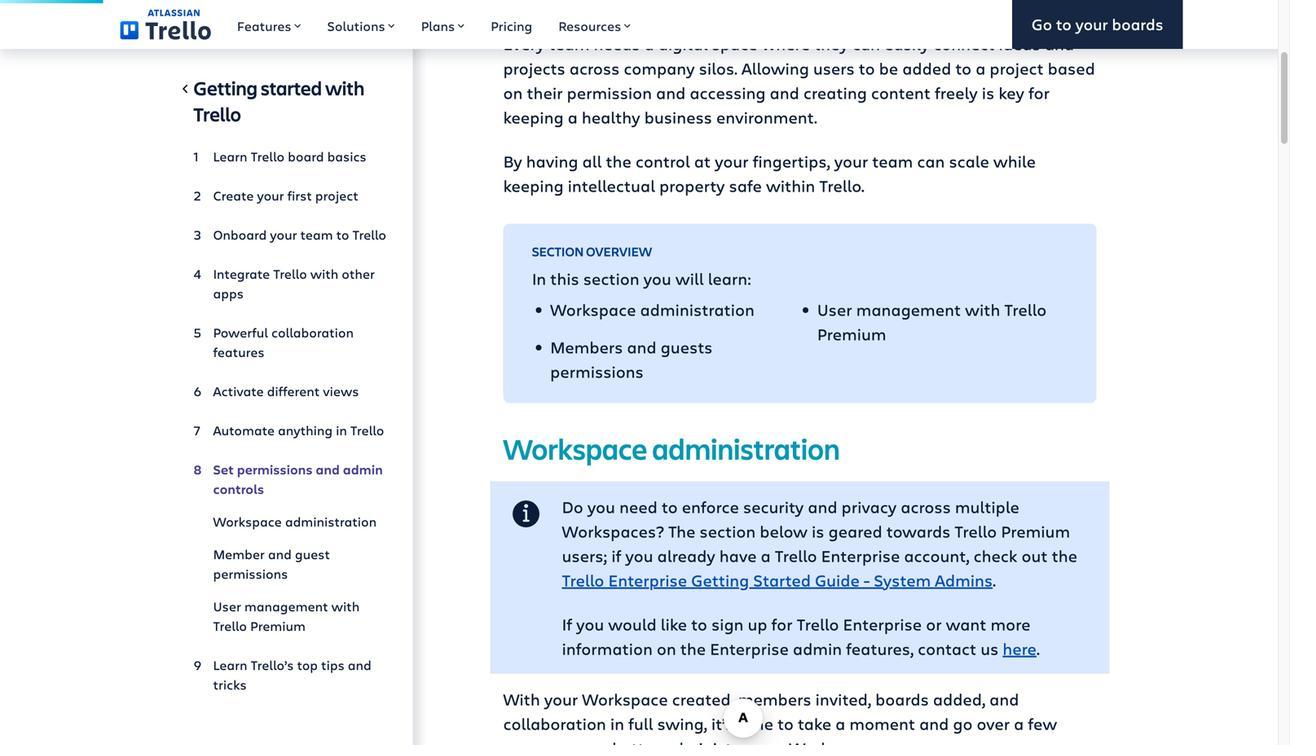 Task type: describe. For each thing, give the bounding box(es) containing it.
their
[[527, 82, 563, 104]]

a up workspace. on the right bottom
[[836, 712, 846, 734]]

team inside every team needs a digital space where they can easily connect ideas and projects across company silos. allowing users to be added to a project based on their permission and accessing and creating content freely is key for keeping a healthy business environment.
[[549, 33, 590, 55]]

1 horizontal spatial boards
[[1112, 14, 1164, 35]]

workspace administration for premium
[[550, 298, 755, 320]]

few
[[1028, 712, 1057, 734]]

have
[[720, 545, 757, 567]]

go to your boards
[[1032, 14, 1164, 35]]

a up 'company'
[[644, 33, 654, 55]]

it's
[[711, 712, 734, 734]]

and left go
[[920, 712, 949, 734]]

overview
[[586, 243, 652, 260]]

getting inside getting started with trello
[[194, 75, 258, 101]]

users;
[[562, 545, 607, 567]]

out
[[1022, 545, 1048, 567]]

with for user management with trello premium link
[[332, 598, 360, 615]]

and up business
[[656, 82, 686, 104]]

if you would like to sign up for trello enterprise or want more information on the enterprise admin features, contact us
[[562, 613, 1031, 659]]

the inside "by having all the control at your fingertips, your team can scale while keeping intellectual property safe within trello."
[[606, 150, 632, 172]]

2 vertical spatial administration
[[285, 513, 377, 530]]

below
[[760, 520, 808, 542]]

trello inside user management with trello premium link
[[213, 617, 247, 635]]

other
[[342, 265, 375, 282]]

you inside if you would like to sign up for trello enterprise or want more information on the enterprise admin features, contact us
[[576, 613, 604, 635]]

easily
[[884, 33, 929, 55]]

the inside if you would like to sign up for trello enterprise or want more information on the enterprise admin features, contact us
[[680, 637, 706, 659]]

onboard your team to trello
[[213, 226, 386, 243]]

your down create your first project
[[270, 226, 297, 243]]

0 horizontal spatial premium
[[250, 617, 306, 635]]

onboard your team to trello link
[[194, 218, 387, 251]]

every team needs a digital space where they can easily connect ideas and projects across company silos. allowing users to be added to a project based on their permission and accessing and creating content freely is key for keeping a healthy business environment.
[[503, 33, 1095, 128]]

can inside every team needs a digital space where they can easily connect ideas and projects across company silos. allowing users to be added to a project based on their permission and accessing and creating content freely is key for keeping a healthy business environment.
[[853, 33, 880, 55]]

started
[[753, 569, 811, 591]]

section
[[532, 243, 584, 260]]

based
[[1048, 57, 1095, 79]]

members and guests permissions
[[550, 336, 713, 382]]

a left healthy
[[568, 106, 578, 128]]

within
[[766, 174, 815, 196]]

you inside "with your workspace created, members invited, boards added, and collaboration in full swing, it's time to take a moment and go over a few ways you can better administer your workspace."
[[549, 737, 576, 745]]

. inside do you need to enforce security and privacy across multiple workspaces? the section below is geared towards trello premium users; if you already have a trello enterprise account, check out the trello enterprise getting started guide - system admins .
[[993, 569, 996, 591]]

plans
[[421, 17, 455, 35]]

to right go
[[1056, 14, 1072, 35]]

need
[[619, 496, 658, 518]]

property
[[659, 174, 725, 196]]

permissions inside set permissions and admin controls
[[237, 461, 313, 478]]

here .
[[1003, 637, 1040, 659]]

by
[[503, 150, 522, 172]]

the inside do you need to enforce security and privacy across multiple workspaces? the section below is geared towards trello premium users; if you already have a trello enterprise account, check out the trello enterprise getting started guide - system admins .
[[1052, 545, 1078, 567]]

powerful collaboration features link
[[194, 316, 387, 368]]

can inside "with your workspace created, members invited, boards added, and collaboration in full swing, it's time to take a moment and go over a few ways you can better administer your workspace."
[[580, 737, 608, 745]]

set
[[213, 461, 234, 478]]

solutions button
[[314, 0, 408, 49]]

trello inside onboard your team to trello link
[[353, 226, 386, 243]]

users
[[813, 57, 855, 79]]

having
[[526, 150, 578, 172]]

your up based
[[1076, 14, 1108, 35]]

features
[[213, 343, 265, 361]]

integrate trello with other apps
[[213, 265, 375, 302]]

and inside do you need to enforce security and privacy across multiple workspaces? the section below is geared towards trello premium users; if you already have a trello enterprise account, check out the trello enterprise getting started guide - system admins .
[[808, 496, 838, 518]]

go
[[1032, 14, 1052, 35]]

team inside onboard your team to trello link
[[300, 226, 333, 243]]

a down "connect"
[[976, 57, 986, 79]]

section overview in this section you will learn:
[[532, 243, 752, 289]]

to down "connect"
[[956, 57, 972, 79]]

workspace up members at the top left of page
[[550, 298, 636, 320]]

admin inside if you would like to sign up for trello enterprise or want more information on the enterprise admin features, contact us
[[793, 637, 842, 659]]

administration for members
[[652, 429, 840, 468]]

geared
[[829, 520, 883, 542]]

first
[[287, 187, 312, 204]]

in inside "with your workspace created, members invited, boards added, and collaboration in full swing, it's time to take a moment and go over a few ways you can better administer your workspace."
[[610, 712, 624, 734]]

member and guest permissions
[[213, 545, 330, 582]]

workspace.
[[789, 737, 878, 745]]

learn for learn trello's top tips and tricks
[[213, 656, 247, 674]]

resources
[[559, 17, 621, 35]]

on inside every team needs a digital space where they can easily connect ideas and projects across company silos. allowing users to be added to a project based on their permission and accessing and creating content freely is key for keeping a healthy business environment.
[[503, 82, 523, 104]]

premium inside do you need to enforce security and privacy across multiple workspaces? the section below is geared towards trello premium users; if you already have a trello enterprise account, check out the trello enterprise getting started guide - system admins .
[[1001, 520, 1070, 542]]

your left first at the top of the page
[[257, 187, 284, 204]]

collaboration inside "with your workspace created, members invited, boards added, and collaboration in full swing, it's time to take a moment and go over a few ways you can better administer your workspace."
[[503, 712, 606, 734]]

2 vertical spatial workspace administration
[[213, 513, 377, 530]]

workspaces?
[[562, 520, 664, 542]]

onboard
[[213, 226, 267, 243]]

your up trello.
[[835, 150, 868, 172]]

healthy
[[582, 106, 640, 128]]

learn trello board basics link
[[194, 140, 387, 173]]

tricks
[[213, 676, 247, 693]]

user management with trello premium link
[[194, 590, 387, 642]]

here
[[1003, 637, 1037, 659]]

activate different views link
[[194, 375, 387, 408]]

like
[[661, 613, 687, 635]]

administration for premium
[[640, 298, 755, 320]]

needs
[[594, 33, 640, 55]]

trello's
[[251, 656, 294, 674]]

learn:
[[708, 267, 752, 289]]

solutions
[[327, 17, 385, 35]]

trello inside if you would like to sign up for trello enterprise or want more information on the enterprise admin features, contact us
[[797, 613, 839, 635]]

automate
[[213, 421, 275, 439]]

and down allowing
[[770, 82, 799, 104]]

to up the other
[[336, 226, 349, 243]]

time
[[738, 712, 774, 734]]

moment
[[850, 712, 915, 734]]

user management with trello premium inside user management with trello premium link
[[213, 598, 360, 635]]

and inside learn trello's top tips and tricks
[[348, 656, 372, 674]]

trello inside automate anything in trello 'link'
[[350, 421, 384, 439]]

with your workspace created, members invited, boards added, and collaboration in full swing, it's time to take a moment and go over a few ways you can better administer your workspace.
[[503, 688, 1057, 745]]

members
[[738, 688, 811, 710]]

is inside every team needs a digital space where they can easily connect ideas and projects across company silos. allowing users to be added to a project based on their permission and accessing and creating content freely is key for keeping a healthy business environment.
[[982, 82, 995, 104]]

your up safe
[[715, 150, 749, 172]]

1 vertical spatial .
[[1037, 637, 1040, 659]]

swing,
[[657, 712, 707, 734]]

do you need to enforce security and privacy across multiple workspaces? the section below is geared towards trello premium users; if you already have a trello enterprise account, check out the trello enterprise getting started guide - system admins .
[[562, 496, 1078, 591]]

with for the integrate trello with other apps link
[[310, 265, 339, 282]]

resources button
[[546, 0, 644, 49]]

privacy
[[842, 496, 897, 518]]

company
[[624, 57, 695, 79]]

better
[[612, 737, 660, 745]]

a left few
[[1014, 712, 1024, 734]]

digital
[[658, 33, 708, 55]]

admin inside set permissions and admin controls
[[343, 461, 383, 478]]

safe
[[729, 174, 762, 196]]

guests
[[661, 336, 713, 358]]

will
[[676, 267, 704, 289]]

intellectual
[[568, 174, 655, 196]]

boards inside "with your workspace created, members invited, boards added, and collaboration in full swing, it's time to take a moment and go over a few ways you can better administer your workspace."
[[876, 688, 929, 710]]

and up based
[[1045, 33, 1074, 55]]

if
[[612, 545, 621, 567]]

learn trello board basics
[[213, 148, 366, 165]]

trello.
[[819, 174, 865, 196]]

keeping inside every team needs a digital space where they can easily connect ideas and projects across company silos. allowing users to be added to a project based on their permission and accessing and creating content freely is key for keeping a healthy business environment.
[[503, 106, 564, 128]]

create your first project link
[[194, 179, 387, 212]]

set permissions and admin controls
[[213, 461, 383, 498]]

you inside section overview in this section you will learn:
[[644, 267, 671, 289]]

multiple
[[955, 496, 1020, 518]]

a inside do you need to enforce security and privacy across multiple workspaces? the section below is geared towards trello premium users; if you already have a trello enterprise account, check out the trello enterprise getting started guide - system admins .
[[761, 545, 771, 567]]

learn trello's top tips and tricks
[[213, 656, 372, 693]]

across inside do you need to enforce security and privacy across multiple workspaces? the section below is geared towards trello premium users; if you already have a trello enterprise account, check out the trello enterprise getting started guide - system admins .
[[901, 496, 951, 518]]

created,
[[672, 688, 734, 710]]

activate
[[213, 382, 264, 400]]

space
[[712, 33, 758, 55]]

they
[[814, 33, 848, 55]]

would
[[608, 613, 657, 635]]

already
[[657, 545, 715, 567]]



Task type: vqa. For each thing, say whether or not it's contained in the screenshot.
-
yes



Task type: locate. For each thing, give the bounding box(es) containing it.
workspace up member
[[213, 513, 282, 530]]

2 horizontal spatial the
[[1052, 545, 1078, 567]]

1 horizontal spatial can
[[853, 33, 880, 55]]

the right out
[[1052, 545, 1078, 567]]

with
[[503, 688, 540, 710]]

collaboration up ways
[[503, 712, 606, 734]]

guide
[[815, 569, 860, 591]]

workspace up full
[[582, 688, 668, 710]]

ideas
[[999, 33, 1041, 55]]

your down time
[[751, 737, 785, 745]]

getting inside do you need to enforce security and privacy across multiple workspaces? the section below is geared towards trello premium users; if you already have a trello enterprise account, check out the trello enterprise getting started guide - system admins .
[[691, 569, 749, 591]]

apps
[[213, 284, 244, 302]]

to up the
[[662, 496, 678, 518]]

and up geared
[[808, 496, 838, 518]]

learn
[[213, 148, 247, 165], [213, 656, 247, 674]]

key
[[999, 82, 1025, 104]]

with inside getting started with trello
[[325, 75, 365, 101]]

2 vertical spatial premium
[[250, 617, 306, 635]]

workspace inside "with your workspace created, members invited, boards added, and collaboration in full swing, it's time to take a moment and go over a few ways you can better administer your workspace."
[[582, 688, 668, 710]]

1 vertical spatial on
[[657, 637, 676, 659]]

for inside if you would like to sign up for trello enterprise or want more information on the enterprise admin features, contact us
[[772, 613, 793, 635]]

on down like
[[657, 637, 676, 659]]

administration down will at right top
[[640, 298, 755, 320]]

2 learn from the top
[[213, 656, 247, 674]]

2 vertical spatial can
[[580, 737, 608, 745]]

administration up guest
[[285, 513, 377, 530]]

creating
[[804, 82, 867, 104]]

1 vertical spatial learn
[[213, 656, 247, 674]]

projects
[[503, 57, 565, 79]]

1 horizontal spatial .
[[1037, 637, 1040, 659]]

getting started with trello
[[194, 75, 365, 127]]

learn inside 'learn trello board basics' link
[[213, 148, 247, 165]]

with for getting started with trello link
[[325, 75, 365, 101]]

0 horizontal spatial .
[[993, 569, 996, 591]]

user
[[817, 298, 852, 320], [213, 598, 241, 615]]

project down ideas
[[990, 57, 1044, 79]]

keeping down their
[[503, 106, 564, 128]]

for inside every team needs a digital space where they can easily connect ideas and projects across company silos. allowing users to be added to a project based on their permission and accessing and creating content freely is key for keeping a healthy business environment.
[[1029, 82, 1050, 104]]

1 vertical spatial workspace administration
[[503, 429, 840, 468]]

this
[[550, 267, 579, 289]]

can left scale
[[917, 150, 945, 172]]

business
[[644, 106, 712, 128]]

enterprise
[[821, 545, 900, 567], [608, 569, 687, 591], [843, 613, 922, 635], [710, 637, 789, 659]]

1 vertical spatial in
[[610, 712, 624, 734]]

0 vertical spatial for
[[1029, 82, 1050, 104]]

enterprise down up on the right bottom
[[710, 637, 789, 659]]

trello inside integrate trello with other apps
[[273, 265, 307, 282]]

permission
[[567, 82, 652, 104]]

added,
[[933, 688, 986, 710]]

permissions down member
[[213, 565, 288, 582]]

0 vertical spatial across
[[570, 57, 620, 79]]

silos.
[[699, 57, 738, 79]]

across inside every team needs a digital space where they can easily connect ideas and projects across company silos. allowing users to be added to a project based on their permission and accessing and creating content freely is key for keeping a healthy business environment.
[[570, 57, 620, 79]]

and left guests
[[627, 336, 657, 358]]

in
[[532, 267, 546, 289]]

or
[[926, 613, 942, 635]]

collaboration inside powerful collaboration features
[[271, 324, 354, 341]]

boards
[[1112, 14, 1164, 35], [876, 688, 929, 710]]

2 vertical spatial the
[[680, 637, 706, 659]]

and down anything
[[316, 461, 340, 478]]

0 vertical spatial permissions
[[550, 360, 644, 382]]

1 vertical spatial admin
[[793, 637, 842, 659]]

1 horizontal spatial on
[[657, 637, 676, 659]]

workspace administration for members
[[503, 429, 840, 468]]

0 vertical spatial the
[[606, 150, 632, 172]]

1 vertical spatial can
[[917, 150, 945, 172]]

to inside do you need to enforce security and privacy across multiple workspaces? the section below is geared towards trello premium users; if you already have a trello enterprise account, check out the trello enterprise getting started guide - system admins .
[[662, 496, 678, 518]]

permissions inside member and guest permissions
[[213, 565, 288, 582]]

you
[[644, 267, 671, 289], [588, 496, 615, 518], [626, 545, 653, 567], [576, 613, 604, 635], [549, 737, 576, 745]]

premium
[[817, 323, 886, 345], [1001, 520, 1070, 542], [250, 617, 306, 635]]

allowing
[[742, 57, 809, 79]]

permissions for members
[[550, 360, 644, 382]]

collaboration
[[271, 324, 354, 341], [503, 712, 606, 734]]

create your first project
[[213, 187, 358, 204]]

information
[[562, 637, 653, 659]]

1 horizontal spatial user management with trello premium
[[817, 298, 1047, 345]]

section up have at right bottom
[[700, 520, 756, 542]]

1 horizontal spatial team
[[549, 33, 590, 55]]

0 vertical spatial boards
[[1112, 14, 1164, 35]]

to down members
[[778, 712, 794, 734]]

trello inside getting started with trello
[[194, 101, 241, 127]]

environment.
[[716, 106, 817, 128]]

.
[[993, 569, 996, 591], [1037, 637, 1040, 659]]

members
[[550, 336, 623, 358]]

for right key
[[1029, 82, 1050, 104]]

in right anything
[[336, 421, 347, 439]]

1 vertical spatial user
[[213, 598, 241, 615]]

0 horizontal spatial admin
[[343, 461, 383, 478]]

1 horizontal spatial across
[[901, 496, 951, 518]]

while
[[994, 150, 1036, 172]]

can inside "by having all the control at your fingertips, your team can scale while keeping intellectual property safe within trello."
[[917, 150, 945, 172]]

in inside 'link'
[[336, 421, 347, 439]]

0 vertical spatial is
[[982, 82, 995, 104]]

permissions up controls
[[237, 461, 313, 478]]

system
[[874, 569, 931, 591]]

1 horizontal spatial premium
[[817, 323, 886, 345]]

content
[[871, 82, 931, 104]]

0 vertical spatial collaboration
[[271, 324, 354, 341]]

2 vertical spatial team
[[300, 226, 333, 243]]

up
[[748, 613, 767, 635]]

0 vertical spatial admin
[[343, 461, 383, 478]]

with
[[325, 75, 365, 101], [310, 265, 339, 282], [965, 298, 1000, 320], [332, 598, 360, 615]]

integrate
[[213, 265, 270, 282]]

your right with
[[544, 688, 578, 710]]

atlassian trello image
[[120, 9, 211, 40]]

0 vertical spatial getting
[[194, 75, 258, 101]]

getting
[[194, 75, 258, 101], [691, 569, 749, 591]]

1 vertical spatial collaboration
[[503, 712, 606, 734]]

create
[[213, 187, 254, 204]]

by having all the control at your fingertips, your team can scale while keeping intellectual property safe within trello.
[[503, 150, 1036, 196]]

2 vertical spatial permissions
[[213, 565, 288, 582]]

and inside the members and guests permissions
[[627, 336, 657, 358]]

workspace administration up guest
[[213, 513, 377, 530]]

learn up tricks
[[213, 656, 247, 674]]

user management with trello premium
[[817, 298, 1047, 345], [213, 598, 360, 635]]

a
[[644, 33, 654, 55], [976, 57, 986, 79], [568, 106, 578, 128], [761, 545, 771, 567], [836, 712, 846, 734], [1014, 712, 1024, 734]]

1 horizontal spatial collaboration
[[503, 712, 606, 734]]

0 vertical spatial management
[[856, 298, 961, 320]]

across
[[570, 57, 620, 79], [901, 496, 951, 518]]

controls
[[213, 480, 264, 498]]

fingertips,
[[753, 150, 830, 172]]

1 horizontal spatial the
[[680, 637, 706, 659]]

security
[[743, 496, 804, 518]]

invited,
[[816, 688, 871, 710]]

1 vertical spatial premium
[[1001, 520, 1070, 542]]

1 horizontal spatial for
[[1029, 82, 1050, 104]]

and left guest
[[268, 545, 292, 563]]

1 learn from the top
[[213, 148, 247, 165]]

workspace administration up need
[[503, 429, 840, 468]]

across up permission
[[570, 57, 620, 79]]

enforce
[[682, 496, 739, 518]]

0 vertical spatial keeping
[[503, 106, 564, 128]]

go to your boards link
[[1012, 0, 1183, 49]]

ways
[[503, 737, 544, 745]]

workspace administration link
[[194, 505, 387, 538]]

1 vertical spatial user management with trello premium
[[213, 598, 360, 635]]

if
[[562, 613, 572, 635]]

in left full
[[610, 712, 624, 734]]

learn for learn trello board basics
[[213, 148, 247, 165]]

0 horizontal spatial project
[[315, 187, 358, 204]]

for right up on the right bottom
[[772, 613, 793, 635]]

management
[[856, 298, 961, 320], [244, 598, 328, 615]]

2 keeping from the top
[[503, 174, 564, 196]]

and inside set permissions and admin controls
[[316, 461, 340, 478]]

team inside "by having all the control at your fingertips, your team can scale while keeping intellectual property safe within trello."
[[872, 150, 913, 172]]

1 horizontal spatial in
[[610, 712, 624, 734]]

learn up create
[[213, 148, 247, 165]]

0 vertical spatial can
[[853, 33, 880, 55]]

0 horizontal spatial user
[[213, 598, 241, 615]]

1 horizontal spatial project
[[990, 57, 1044, 79]]

. down check
[[993, 569, 996, 591]]

powerful
[[213, 324, 268, 341]]

1 vertical spatial getting
[[691, 569, 749, 591]]

to inside "with your workspace created, members invited, boards added, and collaboration in full swing, it's time to take a moment and go over a few ways you can better administer your workspace."
[[778, 712, 794, 734]]

the down like
[[680, 637, 706, 659]]

is right "below"
[[812, 520, 825, 542]]

and right tips
[[348, 656, 372, 674]]

0 horizontal spatial team
[[300, 226, 333, 243]]

section inside do you need to enforce security and privacy across multiple workspaces? the section below is geared towards trello premium users; if you already have a trello enterprise account, check out the trello enterprise getting started guide - system admins .
[[700, 520, 756, 542]]

1 vertical spatial management
[[244, 598, 328, 615]]

powerful collaboration features
[[213, 324, 354, 361]]

permissions for member
[[213, 565, 288, 582]]

to right like
[[691, 613, 707, 635]]

1 vertical spatial keeping
[[503, 174, 564, 196]]

0 horizontal spatial section
[[583, 267, 640, 289]]

and inside member and guest permissions
[[268, 545, 292, 563]]

section inside section overview in this section you will learn:
[[583, 267, 640, 289]]

collaboration down integrate trello with other apps
[[271, 324, 354, 341]]

1 horizontal spatial management
[[856, 298, 961, 320]]

permissions down members at the top left of page
[[550, 360, 644, 382]]

0 horizontal spatial the
[[606, 150, 632, 172]]

enterprise down geared
[[821, 545, 900, 567]]

is
[[982, 82, 995, 104], [812, 520, 825, 542]]

0 horizontal spatial can
[[580, 737, 608, 745]]

2 horizontal spatial can
[[917, 150, 945, 172]]

0 horizontal spatial user management with trello premium
[[213, 598, 360, 635]]

enterprise up features,
[[843, 613, 922, 635]]

to left be
[[859, 57, 875, 79]]

0 vertical spatial on
[[503, 82, 523, 104]]

0 vertical spatial workspace administration
[[550, 298, 755, 320]]

1 vertical spatial the
[[1052, 545, 1078, 567]]

more
[[991, 613, 1031, 635]]

on
[[503, 82, 523, 104], [657, 637, 676, 659]]

can left better
[[580, 737, 608, 745]]

project inside every team needs a digital space where they can easily connect ideas and projects across company silos. allowing users to be added to a project based on their permission and accessing and creating content freely is key for keeping a healthy business environment.
[[990, 57, 1044, 79]]

1 horizontal spatial user
[[817, 298, 852, 320]]

0 vertical spatial project
[[990, 57, 1044, 79]]

0 horizontal spatial management
[[244, 598, 328, 615]]

1 horizontal spatial getting
[[691, 569, 749, 591]]

trello enterprise getting started guide - system admins link
[[562, 569, 993, 591]]

workspace
[[550, 298, 636, 320], [503, 429, 647, 468], [213, 513, 282, 530], [582, 688, 668, 710]]

scale
[[949, 150, 989, 172]]

a up trello enterprise getting started guide - system admins link
[[761, 545, 771, 567]]

keeping inside "by having all the control at your fingertips, your team can scale while keeping intellectual property safe within trello."
[[503, 174, 564, 196]]

0 horizontal spatial in
[[336, 421, 347, 439]]

across up towards
[[901, 496, 951, 518]]

on inside if you would like to sign up for trello enterprise or want more information on the enterprise admin features, contact us
[[657, 637, 676, 659]]

with inside integrate trello with other apps
[[310, 265, 339, 282]]

in
[[336, 421, 347, 439], [610, 712, 624, 734]]

workspace up do
[[503, 429, 647, 468]]

0 horizontal spatial across
[[570, 57, 620, 79]]

1 vertical spatial boards
[[876, 688, 929, 710]]

permissions
[[550, 360, 644, 382], [237, 461, 313, 478], [213, 565, 288, 582]]

1 vertical spatial permissions
[[237, 461, 313, 478]]

0 vertical spatial learn
[[213, 148, 247, 165]]

administer
[[664, 737, 747, 745]]

basics
[[327, 148, 366, 165]]

on left their
[[503, 82, 523, 104]]

1 vertical spatial across
[[901, 496, 951, 518]]

getting left "started"
[[194, 75, 258, 101]]

section down overview
[[583, 267, 640, 289]]

pricing
[[491, 17, 532, 35]]

team up projects
[[549, 33, 590, 55]]

admin down automate anything in trello on the left of the page
[[343, 461, 383, 478]]

board
[[288, 148, 324, 165]]

0 vertical spatial in
[[336, 421, 347, 439]]

0 vertical spatial administration
[[640, 298, 755, 320]]

. right us
[[1037, 637, 1040, 659]]

automate anything in trello link
[[194, 414, 387, 447]]

over
[[977, 712, 1010, 734]]

getting down have at right bottom
[[691, 569, 749, 591]]

full
[[629, 712, 653, 734]]

team down first at the top of the page
[[300, 226, 333, 243]]

top
[[297, 656, 318, 674]]

0 horizontal spatial on
[[503, 82, 523, 104]]

0 vertical spatial user management with trello premium
[[817, 298, 1047, 345]]

1 vertical spatial project
[[315, 187, 358, 204]]

1 vertical spatial administration
[[652, 429, 840, 468]]

started
[[261, 75, 322, 101]]

is left key
[[982, 82, 995, 104]]

page progress progress bar
[[0, 0, 103, 3]]

1 keeping from the top
[[503, 106, 564, 128]]

where
[[762, 33, 810, 55]]

learn inside learn trello's top tips and tricks
[[213, 656, 247, 674]]

for
[[1029, 82, 1050, 104], [772, 613, 793, 635]]

your
[[1076, 14, 1108, 35], [715, 150, 749, 172], [835, 150, 868, 172], [257, 187, 284, 204], [270, 226, 297, 243], [544, 688, 578, 710], [751, 737, 785, 745]]

0 vertical spatial premium
[[817, 323, 886, 345]]

0 vertical spatial team
[[549, 33, 590, 55]]

0 horizontal spatial boards
[[876, 688, 929, 710]]

permissions inside the members and guests permissions
[[550, 360, 644, 382]]

1 vertical spatial is
[[812, 520, 825, 542]]

1 vertical spatial section
[[700, 520, 756, 542]]

trello inside 'learn trello board basics' link
[[251, 148, 285, 165]]

1 horizontal spatial admin
[[793, 637, 842, 659]]

and up 'over'
[[990, 688, 1019, 710]]

admin up invited,
[[793, 637, 842, 659]]

1 vertical spatial for
[[772, 613, 793, 635]]

is inside do you need to enforce security and privacy across multiple workspaces? the section below is geared towards trello premium users; if you already have a trello enterprise account, check out the trello enterprise getting started guide - system admins .
[[812, 520, 825, 542]]

to inside if you would like to sign up for trello enterprise or want more information on the enterprise admin features, contact us
[[691, 613, 707, 635]]

views
[[323, 382, 359, 400]]

1 horizontal spatial is
[[982, 82, 995, 104]]

project right first at the top of the page
[[315, 187, 358, 204]]

0 horizontal spatial collaboration
[[271, 324, 354, 341]]

enterprise down if
[[608, 569, 687, 591]]

keeping down having
[[503, 174, 564, 196]]

pricing link
[[478, 0, 546, 49]]

activate different views
[[213, 382, 359, 400]]

administration up security
[[652, 429, 840, 468]]

0 horizontal spatial getting
[[194, 75, 258, 101]]

towards
[[887, 520, 951, 542]]

workspace administration down section overview in this section you will learn:
[[550, 298, 755, 320]]

team down content
[[872, 150, 913, 172]]

0 vertical spatial user
[[817, 298, 852, 320]]

0 vertical spatial section
[[583, 267, 640, 289]]

2 horizontal spatial team
[[872, 150, 913, 172]]

features,
[[846, 637, 914, 659]]

account,
[[904, 545, 970, 567]]

the up the intellectual at the top
[[606, 150, 632, 172]]

0 horizontal spatial is
[[812, 520, 825, 542]]

check
[[974, 545, 1018, 567]]

1 horizontal spatial section
[[700, 520, 756, 542]]

different
[[267, 382, 320, 400]]

be
[[879, 57, 898, 79]]

2 horizontal spatial premium
[[1001, 520, 1070, 542]]

1 vertical spatial team
[[872, 150, 913, 172]]

can up be
[[853, 33, 880, 55]]

0 horizontal spatial for
[[772, 613, 793, 635]]

admin
[[343, 461, 383, 478], [793, 637, 842, 659]]

0 vertical spatial .
[[993, 569, 996, 591]]



